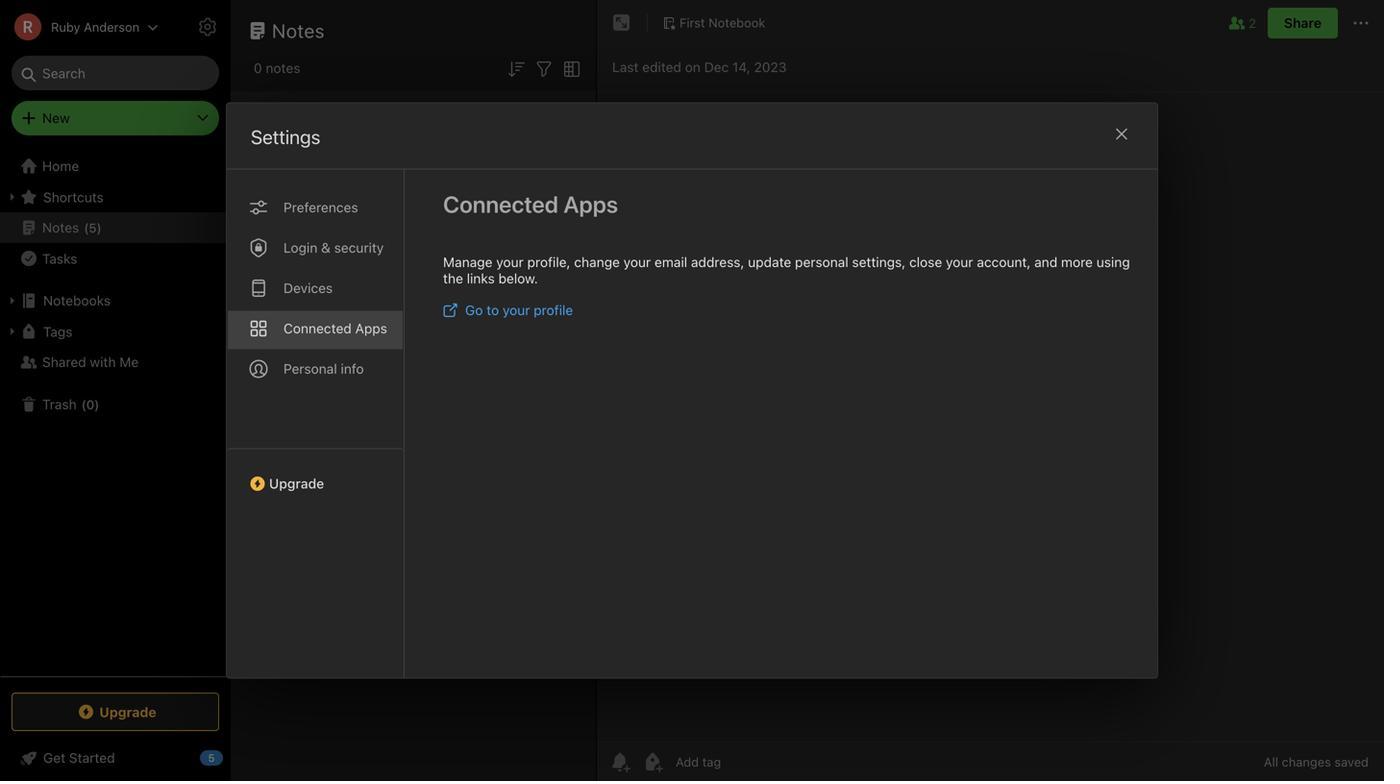 Task type: describe. For each thing, give the bounding box(es) containing it.
2
[[1249, 16, 1257, 30]]

1 horizontal spatial 0
[[254, 60, 262, 76]]

tags
[[43, 324, 73, 340]]

edited
[[643, 59, 682, 75]]

0 notes
[[254, 60, 300, 76]]

info
[[341, 361, 364, 377]]

expand notebooks image
[[5, 293, 20, 309]]

Note Editor text field
[[597, 92, 1385, 742]]

go to your profile
[[465, 302, 573, 318]]

clear button
[[552, 103, 581, 116]]

upgrade for left upgrade popup button
[[99, 705, 156, 721]]

shared with me
[[42, 354, 139, 370]]

2023
[[754, 59, 787, 75]]

14,
[[733, 59, 751, 75]]

on
[[685, 59, 701, 75]]

the
[[443, 271, 463, 287]]

tasks
[[42, 251, 77, 267]]

add tag image
[[641, 751, 664, 774]]

notes for notes ( 5 )
[[42, 220, 79, 236]]

intense
[[278, 134, 323, 150]]

account,
[[977, 254, 1031, 270]]

go to your profile button
[[443, 302, 573, 318]]

all changes saved
[[1264, 755, 1369, 770]]

first notebook button
[[656, 10, 773, 37]]

tasks button
[[0, 243, 230, 274]]

all
[[1264, 755, 1279, 770]]

clear
[[552, 103, 581, 116]]

notebooks link
[[0, 286, 230, 316]]

( for notes
[[84, 220, 89, 235]]

0 vertical spatial connected
[[443, 191, 559, 218]]

your up below. in the left of the page
[[496, 254, 524, 270]]

or
[[490, 575, 504, 593]]

profile,
[[528, 254, 571, 270]]

1 vertical spatial using
[[310, 575, 348, 593]]

notebook
[[709, 15, 766, 30]]

0 inside 'trash ( 0 )'
[[86, 397, 94, 412]]

no
[[353, 537, 375, 558]]

5
[[89, 220, 97, 235]]

go
[[465, 302, 483, 318]]

share button
[[1268, 8, 1339, 38]]

personal
[[795, 254, 849, 270]]

preferences
[[284, 200, 358, 215]]

settings inside tooltip
[[242, 20, 292, 34]]

with
[[90, 354, 116, 370]]

no notes found
[[353, 537, 474, 558]]

email
[[655, 254, 688, 270]]

a
[[352, 575, 360, 593]]

to
[[487, 302, 499, 318]]

shortcuts
[[43, 189, 104, 205]]

Search text field
[[25, 56, 206, 90]]

0 vertical spatial connected apps
[[443, 191, 618, 218]]

shared
[[42, 354, 86, 370]]

changes
[[1282, 755, 1332, 770]]

different
[[364, 575, 423, 593]]

more
[[1062, 254, 1093, 270]]

&
[[321, 240, 331, 256]]

found
[[428, 537, 474, 558]]

1 vertical spatial connected
[[284, 321, 352, 337]]

saved
[[1335, 755, 1369, 770]]

notes for 0
[[266, 60, 300, 76]]

last edited on dec 14, 2023
[[613, 59, 787, 75]]

notes ( 5 )
[[42, 220, 102, 236]]

personal
[[284, 361, 337, 377]]

settings,
[[852, 254, 906, 270]]

your left the email
[[624, 254, 651, 270]]

0 vertical spatial upgrade button
[[227, 449, 404, 500]]

address,
[[691, 254, 745, 270]]

personal info
[[284, 361, 364, 377]]

and
[[1035, 254, 1058, 270]]

try
[[284, 575, 306, 593]]



Task type: vqa. For each thing, say whether or not it's contained in the screenshot.
Only
no



Task type: locate. For each thing, give the bounding box(es) containing it.
home
[[42, 158, 79, 174]]

home link
[[0, 151, 231, 182]]

filter.
[[508, 575, 543, 593]]

0 horizontal spatial upgrade
[[99, 705, 156, 721]]

links
[[467, 271, 495, 287]]

first
[[680, 15, 705, 30]]

1 vertical spatial notes
[[380, 537, 424, 558]]

1 vertical spatial 0
[[86, 397, 94, 412]]

) for trash
[[94, 397, 99, 412]]

profile
[[534, 302, 573, 318]]

1 horizontal spatial connected
[[443, 191, 559, 218]]

settings up 0 notes
[[242, 20, 292, 34]]

your right to
[[503, 302, 530, 318]]

0 vertical spatial upgrade
[[269, 476, 324, 492]]

1 horizontal spatial upgrade
[[269, 476, 324, 492]]

settings
[[242, 20, 292, 34], [251, 125, 321, 148]]

notes up filters
[[266, 60, 300, 76]]

add a reminder image
[[609, 751, 632, 774]]

new button
[[12, 101, 219, 136]]

0 vertical spatial )
[[97, 220, 102, 235]]

change
[[574, 254, 620, 270]]

0 horizontal spatial connected
[[284, 321, 352, 337]]

trash ( 0 )
[[42, 397, 99, 413]]

0 vertical spatial notes
[[272, 19, 325, 42]]

devices
[[284, 280, 333, 296]]

notes up 0 notes
[[272, 19, 325, 42]]

tab list
[[227, 170, 405, 678]]

0 horizontal spatial using
[[310, 575, 348, 593]]

expand tags image
[[5, 324, 20, 339]]

connected apps up profile,
[[443, 191, 618, 218]]

apps up change
[[564, 191, 618, 218]]

1 vertical spatial settings
[[251, 125, 321, 148]]

) down shortcuts button
[[97, 220, 102, 235]]

upgrade button
[[227, 449, 404, 500], [12, 693, 219, 732]]

using
[[1097, 254, 1131, 270], [310, 575, 348, 593]]

tags button
[[0, 316, 230, 347]]

using inside manage your profile, change your email address, update personal settings, close your account, and more using the links below.
[[1097, 254, 1131, 270]]

0 vertical spatial (
[[84, 220, 89, 235]]

notebooks
[[43, 293, 111, 309]]

1 horizontal spatial apps
[[564, 191, 618, 218]]

using left a
[[310, 575, 348, 593]]

tree containing home
[[0, 151, 231, 676]]

1 vertical spatial apps
[[355, 321, 387, 337]]

last
[[613, 59, 639, 75]]

(
[[84, 220, 89, 235], [81, 397, 86, 412]]

0 horizontal spatial apps
[[355, 321, 387, 337]]

0 horizontal spatial upgrade button
[[12, 693, 219, 732]]

( down shortcuts
[[84, 220, 89, 235]]

settings tooltip
[[213, 8, 307, 46]]

1 horizontal spatial notes
[[380, 537, 424, 558]]

apps up info
[[355, 321, 387, 337]]

try using a different keyword or filter.
[[284, 575, 543, 593]]

dec
[[705, 59, 729, 75]]

1 vertical spatial upgrade
[[99, 705, 156, 721]]

1 vertical spatial connected apps
[[284, 321, 387, 337]]

) for notes
[[97, 220, 102, 235]]

below.
[[499, 271, 538, 287]]

0
[[254, 60, 262, 76], [86, 397, 94, 412]]

first notebook
[[680, 15, 766, 30]]

1 horizontal spatial notes
[[272, 19, 325, 42]]

( for trash
[[81, 397, 86, 412]]

0 vertical spatial notes
[[266, 60, 300, 76]]

0 vertical spatial using
[[1097, 254, 1131, 270]]

1 vertical spatial )
[[94, 397, 99, 412]]

login
[[284, 240, 318, 256]]

connected apps
[[443, 191, 618, 218], [284, 321, 387, 337]]

filters
[[250, 103, 294, 116]]

close image
[[1111, 123, 1134, 146]]

2 button
[[1226, 12, 1257, 35]]

notes for no
[[380, 537, 424, 558]]

upgrade for top upgrade popup button
[[269, 476, 324, 492]]

connected apps up personal info
[[284, 321, 387, 337]]

share
[[1285, 15, 1322, 31]]

0 horizontal spatial notes
[[266, 60, 300, 76]]

tab list containing preferences
[[227, 170, 405, 678]]

connected
[[443, 191, 559, 218], [284, 321, 352, 337]]

manage
[[443, 254, 493, 270]]

using right more
[[1097, 254, 1131, 270]]

notes up the different
[[380, 537, 424, 558]]

manage your profile, change your email address, update personal settings, close your account, and more using the links below.
[[443, 254, 1131, 287]]

None search field
[[25, 56, 206, 90]]

your right close
[[946, 254, 974, 270]]

close
[[910, 254, 943, 270]]

settings down filters
[[251, 125, 321, 148]]

keyword
[[427, 575, 486, 593]]

me
[[120, 354, 139, 370]]

1 vertical spatial upgrade button
[[12, 693, 219, 732]]

update
[[748, 254, 792, 270]]

0 horizontal spatial connected apps
[[284, 321, 387, 337]]

0 horizontal spatial 0
[[86, 397, 94, 412]]

0 vertical spatial apps
[[564, 191, 618, 218]]

0 horizontal spatial notes
[[42, 220, 79, 236]]

connected up manage
[[443, 191, 559, 218]]

( inside notes ( 5 )
[[84, 220, 89, 235]]

shared with me link
[[0, 347, 230, 378]]

intense button
[[249, 127, 355, 158]]

1 horizontal spatial connected apps
[[443, 191, 618, 218]]

) inside 'trash ( 0 )'
[[94, 397, 99, 412]]

) right "trash" on the left bottom of page
[[94, 397, 99, 412]]

)
[[97, 220, 102, 235], [94, 397, 99, 412]]

shortcuts button
[[0, 182, 230, 213]]

connected up personal info
[[284, 321, 352, 337]]

notes
[[266, 60, 300, 76], [380, 537, 424, 558]]

security
[[334, 240, 384, 256]]

apps
[[564, 191, 618, 218], [355, 321, 387, 337]]

( right "trash" on the left bottom of page
[[81, 397, 86, 412]]

notes
[[272, 19, 325, 42], [42, 220, 79, 236]]

expand note image
[[611, 12, 634, 35]]

) inside notes ( 5 )
[[97, 220, 102, 235]]

0 down settings tooltip
[[254, 60, 262, 76]]

1 horizontal spatial upgrade button
[[227, 449, 404, 500]]

1 vertical spatial notes
[[42, 220, 79, 236]]

new
[[42, 110, 70, 126]]

notes for notes
[[272, 19, 325, 42]]

1 vertical spatial (
[[81, 397, 86, 412]]

your
[[496, 254, 524, 270], [624, 254, 651, 270], [946, 254, 974, 270], [503, 302, 530, 318]]

upgrade
[[269, 476, 324, 492], [99, 705, 156, 721]]

( inside 'trash ( 0 )'
[[81, 397, 86, 412]]

trash
[[42, 397, 77, 413]]

notes up tasks
[[42, 220, 79, 236]]

0 vertical spatial 0
[[254, 60, 262, 76]]

0 right "trash" on the left bottom of page
[[86, 397, 94, 412]]

connected apps inside tab list
[[284, 321, 387, 337]]

settings image
[[196, 15, 219, 38]]

0 vertical spatial settings
[[242, 20, 292, 34]]

1 horizontal spatial using
[[1097, 254, 1131, 270]]

login & security
[[284, 240, 384, 256]]

tree
[[0, 151, 231, 676]]

note window element
[[597, 0, 1385, 782]]

upgrade inside tab list
[[269, 476, 324, 492]]



